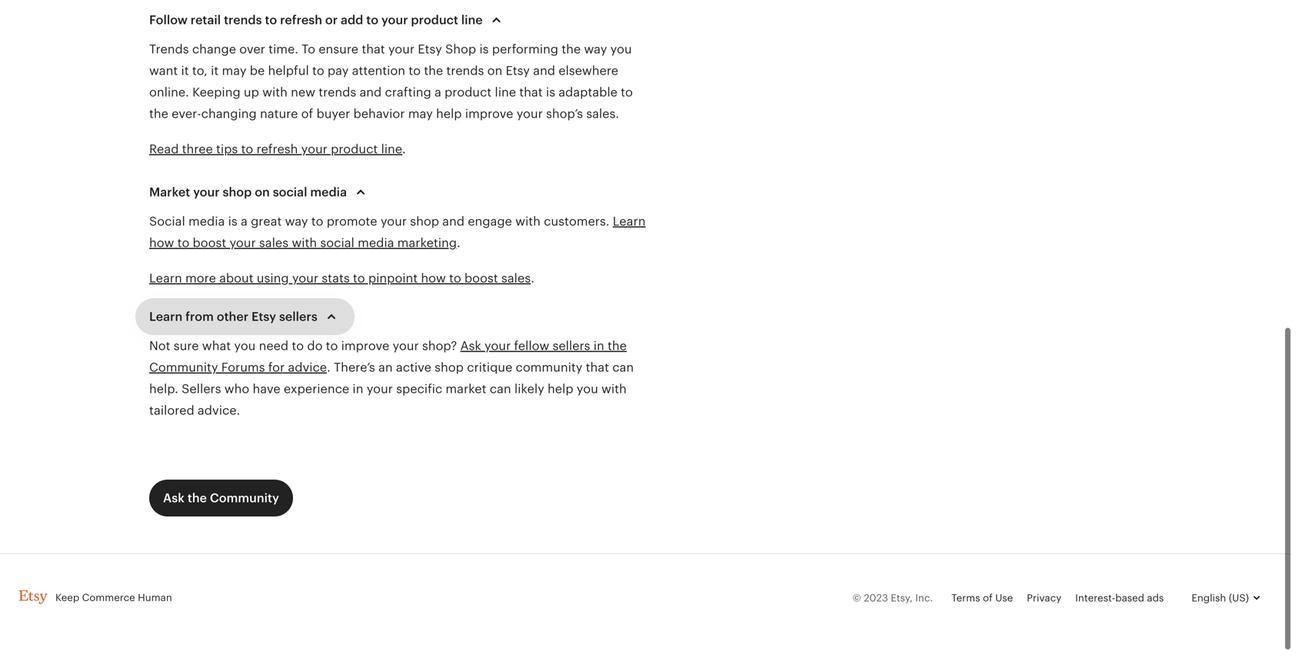 Task type: vqa. For each thing, say whether or not it's contained in the screenshot.
An
yes



Task type: locate. For each thing, give the bounding box(es) containing it.
read three tips to refresh your product line .
[[149, 142, 406, 156]]

is right shop
[[480, 42, 489, 56]]

to down marketing
[[449, 272, 461, 285]]

1 horizontal spatial ask
[[460, 339, 481, 353]]

1 vertical spatial boost
[[465, 272, 498, 285]]

sales down the great
[[259, 236, 289, 250]]

learn right customers.
[[613, 215, 646, 229]]

that right community on the left of page
[[586, 361, 609, 375]]

your down the great
[[230, 236, 256, 250]]

0 vertical spatial shop
[[223, 185, 252, 199]]

0 horizontal spatial in
[[353, 382, 364, 396]]

to
[[265, 13, 277, 27], [366, 13, 379, 27], [312, 64, 324, 78], [409, 64, 421, 78], [621, 85, 633, 99], [241, 142, 253, 156], [311, 215, 324, 229], [177, 236, 190, 250], [353, 272, 365, 285], [449, 272, 461, 285], [292, 339, 304, 353], [326, 339, 338, 353]]

trends
[[224, 13, 262, 27], [447, 64, 484, 78], [319, 85, 356, 99]]

your inside learn how to boost your sales with social media marketing
[[230, 236, 256, 250]]

may left the be
[[222, 64, 247, 78]]

social
[[273, 185, 307, 199], [320, 236, 355, 250]]

2 vertical spatial product
[[331, 142, 378, 156]]

with
[[262, 85, 288, 99], [516, 215, 541, 229], [292, 236, 317, 250], [602, 382, 627, 396]]

trends up over
[[224, 13, 262, 27]]

a
[[435, 85, 441, 99], [241, 215, 248, 229]]

media inside dropdown button
[[310, 185, 347, 199]]

0 horizontal spatial it
[[181, 64, 189, 78]]

community inside ask your fellow sellers in the community forums for advice
[[149, 361, 218, 375]]

helpful
[[268, 64, 309, 78]]

you
[[611, 42, 632, 56], [234, 339, 256, 353], [577, 382, 598, 396]]

media up promote
[[310, 185, 347, 199]]

interest-
[[1076, 593, 1116, 604]]

a left the great
[[241, 215, 248, 229]]

0 vertical spatial that
[[362, 42, 385, 56]]

social up the great
[[273, 185, 307, 199]]

0 horizontal spatial sales
[[259, 236, 289, 250]]

line down behavior
[[381, 142, 402, 156]]

learn inside 'dropdown button'
[[149, 310, 183, 324]]

1 horizontal spatial line
[[461, 13, 483, 27]]

of left use
[[983, 593, 993, 604]]

likely
[[515, 382, 545, 396]]

0 horizontal spatial media
[[189, 215, 225, 229]]

forums
[[221, 361, 265, 375]]

with inside . there's an active shop critique community that can help. sellers who have experience in your specific market can likely help you with tailored advice.
[[602, 382, 627, 396]]

how inside learn how to boost your sales with social media marketing
[[149, 236, 174, 250]]

improve up there's
[[341, 339, 390, 353]]

1 vertical spatial ask
[[163, 492, 185, 506]]

you up elsewhere
[[611, 42, 632, 56]]

trends down pay
[[319, 85, 356, 99]]

1 horizontal spatial improve
[[465, 107, 513, 121]]

your inside ask your fellow sellers in the community forums for advice
[[485, 339, 511, 353]]

0 vertical spatial community
[[149, 361, 218, 375]]

pinpoint
[[368, 272, 418, 285]]

great
[[251, 215, 282, 229]]

to right the do
[[326, 339, 338, 353]]

marketing
[[398, 236, 457, 250]]

media right social
[[189, 215, 225, 229]]

may down crafting
[[408, 107, 433, 121]]

sellers inside ask your fellow sellers in the community forums for advice
[[553, 339, 591, 353]]

you up forums
[[234, 339, 256, 353]]

0 horizontal spatial that
[[362, 42, 385, 56]]

on down performing
[[488, 64, 503, 78]]

in
[[594, 339, 605, 353], [353, 382, 364, 396]]

1 vertical spatial improve
[[341, 339, 390, 353]]

product down shop
[[445, 85, 492, 99]]

2 vertical spatial you
[[577, 382, 598, 396]]

1 vertical spatial is
[[546, 85, 555, 99]]

1 horizontal spatial and
[[443, 215, 465, 229]]

your up attention
[[388, 42, 415, 56]]

is up shop's
[[546, 85, 555, 99]]

shop?
[[422, 339, 457, 353]]

commerce
[[82, 592, 135, 604]]

use
[[996, 593, 1013, 604]]

sellers up not sure what you need to do to improve your shop?
[[279, 310, 318, 324]]

1 vertical spatial help
[[548, 382, 574, 396]]

0 horizontal spatial of
[[301, 107, 313, 121]]

1 vertical spatial product
[[445, 85, 492, 99]]

0 horizontal spatial trends
[[224, 13, 262, 27]]

ask for your
[[460, 339, 481, 353]]

trends down shop
[[447, 64, 484, 78]]

2 it from the left
[[211, 64, 219, 78]]

english
[[1192, 593, 1227, 604]]

improve down shop
[[465, 107, 513, 121]]

0 horizontal spatial boost
[[193, 236, 226, 250]]

1 horizontal spatial a
[[435, 85, 441, 99]]

0 vertical spatial in
[[594, 339, 605, 353]]

your down an
[[367, 382, 393, 396]]

refresh for or
[[280, 13, 322, 27]]

0 vertical spatial refresh
[[280, 13, 322, 27]]

to inside learn how to boost your sales with social media marketing
[[177, 236, 190, 250]]

is down market your shop on social media
[[228, 215, 238, 229]]

2 horizontal spatial is
[[546, 85, 555, 99]]

community
[[516, 361, 583, 375]]

adaptable
[[559, 85, 618, 99]]

0 horizontal spatial on
[[255, 185, 270, 199]]

1 horizontal spatial way
[[584, 42, 607, 56]]

to right 'add' at the top
[[366, 13, 379, 27]]

up
[[244, 85, 259, 99]]

learn how to boost your sales with social media marketing link
[[149, 215, 646, 250]]

learn from other etsy sellers
[[149, 310, 318, 324]]

customers.
[[544, 215, 610, 229]]

ask your fellow sellers in the community forums for advice
[[149, 339, 627, 375]]

etsy,
[[891, 593, 913, 604]]

sellers inside 'dropdown button'
[[279, 310, 318, 324]]

on
[[488, 64, 503, 78], [255, 185, 270, 199]]

on up the great
[[255, 185, 270, 199]]

your up the active
[[393, 339, 419, 353]]

from
[[186, 310, 214, 324]]

refresh
[[280, 13, 322, 27], [257, 142, 298, 156]]

human
[[138, 592, 172, 604]]

experience
[[284, 382, 349, 396]]

with inside trends change over time. to ensure that your etsy shop is performing the way you want it to, it may be helpful to pay attention to the trends on etsy and elsewhere online. keeping up with new trends and crafting a product line that is adaptable to the ever-changing nature of buyer behavior may help improve your shop's sales.
[[262, 85, 288, 99]]

0 horizontal spatial etsy
[[252, 310, 276, 324]]

you inside . there's an active shop critique community that can help. sellers who have experience in your specific market can likely help you with tailored advice.
[[577, 382, 598, 396]]

2 vertical spatial that
[[586, 361, 609, 375]]

ask your fellow sellers in the community forums for advice link
[[149, 339, 627, 375]]

terms
[[952, 593, 981, 604]]

performing
[[492, 42, 559, 56]]

etsy left shop
[[418, 42, 442, 56]]

ask
[[460, 339, 481, 353], [163, 492, 185, 506]]

in right fellow
[[594, 339, 605, 353]]

learn for learn how to boost your sales with social media marketing
[[613, 215, 646, 229]]

learn inside learn how to boost your sales with social media marketing
[[613, 215, 646, 229]]

and down performing
[[533, 64, 556, 78]]

0 vertical spatial sellers
[[279, 310, 318, 324]]

that inside . there's an active shop critique community that can help. sellers who have experience in your specific market can likely help you with tailored advice.
[[586, 361, 609, 375]]

1 horizontal spatial trends
[[319, 85, 356, 99]]

can down "critique"
[[490, 382, 511, 396]]

shop down shop?
[[435, 361, 464, 375]]

product up shop
[[411, 13, 458, 27]]

learn from other etsy sellers button
[[135, 299, 355, 335]]

it left to,
[[181, 64, 189, 78]]

product
[[411, 13, 458, 27], [445, 85, 492, 99], [331, 142, 378, 156]]

0 horizontal spatial can
[[490, 382, 511, 396]]

help down community on the left of page
[[548, 382, 574, 396]]

1 vertical spatial sellers
[[553, 339, 591, 353]]

0 vertical spatial etsy
[[418, 42, 442, 56]]

learn left more
[[149, 272, 182, 285]]

0 vertical spatial product
[[411, 13, 458, 27]]

sales down engage
[[502, 272, 531, 285]]

2 vertical spatial media
[[358, 236, 394, 250]]

on inside dropdown button
[[255, 185, 270, 199]]

1 horizontal spatial sellers
[[553, 339, 591, 353]]

ask inside ask your fellow sellers in the community forums for advice
[[460, 339, 481, 353]]

and down attention
[[360, 85, 382, 99]]

1 horizontal spatial help
[[548, 382, 574, 396]]

shop
[[446, 42, 476, 56]]

1 horizontal spatial it
[[211, 64, 219, 78]]

based
[[1116, 593, 1145, 604]]

need
[[259, 339, 289, 353]]

what
[[202, 339, 231, 353]]

2 vertical spatial trends
[[319, 85, 356, 99]]

your inside . there's an active shop critique community that can help. sellers who have experience in your specific market can likely help you with tailored advice.
[[367, 382, 393, 396]]

1 horizontal spatial may
[[408, 107, 433, 121]]

sellers up community on the left of page
[[553, 339, 591, 353]]

product down buyer on the top of page
[[331, 142, 378, 156]]

media
[[310, 185, 347, 199], [189, 215, 225, 229], [358, 236, 394, 250]]

etsy down performing
[[506, 64, 530, 78]]

1 horizontal spatial social
[[320, 236, 355, 250]]

2 horizontal spatial media
[[358, 236, 394, 250]]

0 horizontal spatial line
[[381, 142, 402, 156]]

or
[[325, 13, 338, 27]]

sure
[[174, 339, 199, 353]]

stats
[[322, 272, 350, 285]]

1 horizontal spatial in
[[594, 339, 605, 353]]

advice
[[288, 361, 327, 375]]

on inside trends change over time. to ensure that your etsy shop is performing the way you want it to, it may be helpful to pay attention to the trends on etsy and elsewhere online. keeping up with new trends and crafting a product line that is adaptable to the ever-changing nature of buyer behavior may help improve your shop's sales.
[[488, 64, 503, 78]]

1 vertical spatial etsy
[[506, 64, 530, 78]]

0 vertical spatial of
[[301, 107, 313, 121]]

to right adaptable
[[621, 85, 633, 99]]

1 horizontal spatial is
[[480, 42, 489, 56]]

0 vertical spatial social
[[273, 185, 307, 199]]

media down social media is a great way to promote your shop and engage with customers.
[[358, 236, 394, 250]]

interest-based ads
[[1076, 593, 1164, 604]]

of inside trends change over time. to ensure that your etsy shop is performing the way you want it to, it may be helpful to pay attention to the trends on etsy and elsewhere online. keeping up with new trends and crafting a product line that is adaptable to the ever-changing nature of buyer behavior may help improve your shop's sales.
[[301, 107, 313, 121]]

etsy up need
[[252, 310, 276, 324]]

your right 'add' at the top
[[382, 13, 408, 27]]

0 vertical spatial on
[[488, 64, 503, 78]]

boost
[[193, 236, 226, 250], [465, 272, 498, 285]]

shop up marketing
[[410, 215, 439, 229]]

ask the community
[[163, 492, 279, 506]]

1 vertical spatial on
[[255, 185, 270, 199]]

shop up the great
[[223, 185, 252, 199]]

0 vertical spatial help
[[436, 107, 462, 121]]

1 vertical spatial may
[[408, 107, 433, 121]]

way up elsewhere
[[584, 42, 607, 56]]

tailored
[[149, 404, 194, 418]]

you down community on the left of page
[[577, 382, 598, 396]]

that up attention
[[362, 42, 385, 56]]

social down promote
[[320, 236, 355, 250]]

community
[[149, 361, 218, 375], [210, 492, 279, 506]]

attention
[[352, 64, 406, 78]]

0 horizontal spatial and
[[360, 85, 382, 99]]

line up shop
[[461, 13, 483, 27]]

a right crafting
[[435, 85, 441, 99]]

sellers
[[279, 310, 318, 324], [553, 339, 591, 353]]

engage
[[468, 215, 512, 229]]

in down there's
[[353, 382, 364, 396]]

help down shop
[[436, 107, 462, 121]]

1 vertical spatial line
[[495, 85, 516, 99]]

and up marketing
[[443, 215, 465, 229]]

0 vertical spatial way
[[584, 42, 607, 56]]

of
[[301, 107, 313, 121], [983, 593, 993, 604]]

0 horizontal spatial is
[[228, 215, 238, 229]]

trends
[[149, 42, 189, 56]]

it right to,
[[211, 64, 219, 78]]

1 vertical spatial you
[[234, 339, 256, 353]]

that down performing
[[520, 85, 543, 99]]

1 horizontal spatial how
[[421, 272, 446, 285]]

1 horizontal spatial you
[[577, 382, 598, 396]]

social inside dropdown button
[[273, 185, 307, 199]]

0 horizontal spatial a
[[241, 215, 248, 229]]

1 vertical spatial social
[[320, 236, 355, 250]]

way
[[584, 42, 607, 56], [285, 215, 308, 229]]

english (us) button
[[1178, 580, 1274, 617]]

1 horizontal spatial boost
[[465, 272, 498, 285]]

1 vertical spatial can
[[490, 382, 511, 396]]

how down marketing
[[421, 272, 446, 285]]

product inside dropdown button
[[411, 13, 458, 27]]

0 vertical spatial you
[[611, 42, 632, 56]]

in inside . there's an active shop critique community that can help. sellers who have experience in your specific market can likely help you with tailored advice.
[[353, 382, 364, 396]]

of down new
[[301, 107, 313, 121]]

to
[[302, 42, 315, 56]]

line down performing
[[495, 85, 516, 99]]

1 horizontal spatial media
[[310, 185, 347, 199]]

2 vertical spatial learn
[[149, 310, 183, 324]]

0 vertical spatial a
[[435, 85, 441, 99]]

help.
[[149, 382, 178, 396]]

your left shop's
[[517, 107, 543, 121]]

refresh up to
[[280, 13, 322, 27]]

1 horizontal spatial on
[[488, 64, 503, 78]]

. there's an active shop critique community that can help. sellers who have experience in your specific market can likely help you with tailored advice.
[[149, 361, 634, 418]]

0 vertical spatial boost
[[193, 236, 226, 250]]

about
[[219, 272, 254, 285]]

2 horizontal spatial you
[[611, 42, 632, 56]]

time.
[[269, 42, 298, 56]]

ads
[[1148, 593, 1164, 604]]

boost up more
[[193, 236, 226, 250]]

0 vertical spatial and
[[533, 64, 556, 78]]

refresh down nature
[[257, 142, 298, 156]]

tips
[[216, 142, 238, 156]]

0 vertical spatial is
[[480, 42, 489, 56]]

to up crafting
[[409, 64, 421, 78]]

1 horizontal spatial can
[[613, 361, 634, 375]]

0 vertical spatial media
[[310, 185, 347, 199]]

improve
[[465, 107, 513, 121], [341, 339, 390, 353]]

0 vertical spatial improve
[[465, 107, 513, 121]]

advice.
[[198, 404, 240, 418]]

to down social
[[177, 236, 190, 250]]

1 vertical spatial that
[[520, 85, 543, 99]]

0 horizontal spatial how
[[149, 236, 174, 250]]

how down social
[[149, 236, 174, 250]]

learn up not
[[149, 310, 183, 324]]

0 horizontal spatial social
[[273, 185, 307, 199]]

in inside ask your fellow sellers in the community forums for advice
[[594, 339, 605, 353]]

to up time.
[[265, 13, 277, 27]]

read three tips to refresh your product line link
[[149, 142, 402, 156]]

2 horizontal spatial and
[[533, 64, 556, 78]]

2 vertical spatial etsy
[[252, 310, 276, 324]]

for
[[268, 361, 285, 375]]

follow retail trends to refresh or add to your product line button
[[135, 2, 520, 38]]

0 vertical spatial trends
[[224, 13, 262, 27]]

terms of use link
[[952, 593, 1013, 604]]

0 horizontal spatial help
[[436, 107, 462, 121]]

your up "critique"
[[485, 339, 511, 353]]

sales
[[259, 236, 289, 250], [502, 272, 531, 285]]

ensure
[[319, 42, 359, 56]]

can right community on the left of page
[[613, 361, 634, 375]]

change
[[192, 42, 236, 56]]

privacy
[[1027, 593, 1062, 604]]

learn for learn more about using your stats to pinpoint how to boost sales .
[[149, 272, 182, 285]]

refresh inside dropdown button
[[280, 13, 322, 27]]

way right the great
[[285, 215, 308, 229]]

boost down engage
[[465, 272, 498, 285]]

1 vertical spatial refresh
[[257, 142, 298, 156]]

0 vertical spatial ask
[[460, 339, 481, 353]]

2 vertical spatial shop
[[435, 361, 464, 375]]

0 horizontal spatial sellers
[[279, 310, 318, 324]]

your right market
[[193, 185, 220, 199]]



Task type: describe. For each thing, give the bounding box(es) containing it.
terms of use
[[952, 593, 1013, 604]]

shop inside dropdown button
[[223, 185, 252, 199]]

social
[[149, 215, 185, 229]]

sellers
[[182, 382, 221, 396]]

keep commerce human
[[55, 592, 172, 604]]

1 vertical spatial community
[[210, 492, 279, 506]]

© 2023 etsy, inc.
[[853, 593, 933, 604]]

sales.
[[586, 107, 619, 121]]

product inside trends change over time. to ensure that your etsy shop is performing the way you want it to, it may be helpful to pay attention to the trends on etsy and elsewhere online. keeping up with new trends and crafting a product line that is adaptable to the ever-changing nature of buyer behavior may help improve your shop's sales.
[[445, 85, 492, 99]]

read
[[149, 142, 179, 156]]

want
[[149, 64, 178, 78]]

changing
[[201, 107, 257, 121]]

have
[[253, 382, 281, 396]]

refresh for your
[[257, 142, 298, 156]]

to left the do
[[292, 339, 304, 353]]

learn how to boost your sales with social media marketing
[[149, 215, 646, 250]]

2023
[[864, 593, 889, 604]]

to right 'stats'
[[353, 272, 365, 285]]

not
[[149, 339, 170, 353]]

learn more about using your stats to pinpoint how to boost sales .
[[149, 272, 535, 285]]

nature
[[260, 107, 298, 121]]

social media is a great way to promote your shop and engage with customers.
[[149, 215, 613, 229]]

fellow
[[514, 339, 550, 353]]

(us)
[[1229, 593, 1250, 604]]

an
[[379, 361, 393, 375]]

0 horizontal spatial you
[[234, 339, 256, 353]]

promote
[[327, 215, 377, 229]]

market your shop on social media button
[[135, 174, 384, 211]]

using
[[257, 272, 289, 285]]

critique
[[467, 361, 513, 375]]

learn for learn from other etsy sellers
[[149, 310, 183, 324]]

help inside trends change over time. to ensure that your etsy shop is performing the way you want it to, it may be helpful to pay attention to the trends on etsy and elsewhere online. keeping up with new trends and crafting a product line that is adaptable to the ever-changing nature of buyer behavior may help improve your shop's sales.
[[436, 107, 462, 121]]

not sure what you need to do to improve your shop?
[[149, 339, 460, 353]]

1 it from the left
[[181, 64, 189, 78]]

line inside dropdown button
[[461, 13, 483, 27]]

©
[[853, 593, 861, 604]]

0 vertical spatial can
[[613, 361, 634, 375]]

do
[[307, 339, 323, 353]]

1 horizontal spatial that
[[520, 85, 543, 99]]

1 vertical spatial a
[[241, 215, 248, 229]]

market
[[446, 382, 487, 396]]

2 vertical spatial and
[[443, 215, 465, 229]]

improve inside trends change over time. to ensure that your etsy shop is performing the way you want it to, it may be helpful to pay attention to the trends on etsy and elsewhere online. keeping up with new trends and crafting a product line that is adaptable to the ever-changing nature of buyer behavior may help improve your shop's sales.
[[465, 107, 513, 121]]

to right tips on the left of page
[[241, 142, 253, 156]]

your down buyer on the top of page
[[301, 142, 328, 156]]

follow retail trends to refresh or add to your product line
[[149, 13, 483, 27]]

1 vertical spatial how
[[421, 272, 446, 285]]

line inside trends change over time. to ensure that your etsy shop is performing the way you want it to, it may be helpful to pay attention to the trends on etsy and elsewhere online. keeping up with new trends and crafting a product line that is adaptable to the ever-changing nature of buyer behavior may help improve your shop's sales.
[[495, 85, 516, 99]]

be
[[250, 64, 265, 78]]

new
[[291, 85, 315, 99]]

0 horizontal spatial may
[[222, 64, 247, 78]]

pay
[[328, 64, 349, 78]]

etsy image
[[18, 591, 48, 605]]

way inside trends change over time. to ensure that your etsy shop is performing the way you want it to, it may be helpful to pay attention to the trends on etsy and elsewhere online. keeping up with new trends and crafting a product line that is adaptable to the ever-changing nature of buyer behavior may help improve your shop's sales.
[[584, 42, 607, 56]]

the inside ask your fellow sellers in the community forums for advice
[[608, 339, 627, 353]]

keep
[[55, 592, 79, 604]]

learn more about using your stats to pinpoint how to boost sales link
[[149, 272, 531, 285]]

ask for the
[[163, 492, 185, 506]]

crafting
[[385, 85, 431, 99]]

other
[[217, 310, 249, 324]]

with inside learn how to boost your sales with social media marketing
[[292, 236, 317, 250]]

active
[[396, 361, 432, 375]]

follow
[[149, 13, 188, 27]]

1 vertical spatial media
[[189, 215, 225, 229]]

0 horizontal spatial improve
[[341, 339, 390, 353]]

help inside . there's an active shop critique community that can help. sellers who have experience in your specific market can likely help you with tailored advice.
[[548, 382, 574, 396]]

boost inside learn how to boost your sales with social media marketing
[[193, 236, 226, 250]]

1 horizontal spatial etsy
[[418, 42, 442, 56]]

who
[[224, 382, 250, 396]]

shop inside . there's an active shop critique community that can help. sellers who have experience in your specific market can likely help you with tailored advice.
[[435, 361, 464, 375]]

sales inside learn how to boost your sales with social media marketing
[[259, 236, 289, 250]]

specific
[[396, 382, 443, 396]]

your up marketing
[[381, 215, 407, 229]]

more
[[185, 272, 216, 285]]

shop's
[[546, 107, 583, 121]]

social inside learn how to boost your sales with social media marketing
[[320, 236, 355, 250]]

2 horizontal spatial etsy
[[506, 64, 530, 78]]

english (us)
[[1192, 593, 1250, 604]]

trends change over time. to ensure that your etsy shop is performing the way you want it to, it may be helpful to pay attention to the trends on etsy and elsewhere online. keeping up with new trends and crafting a product line that is adaptable to the ever-changing nature of buyer behavior may help improve your shop's sales.
[[149, 42, 633, 121]]

online.
[[149, 85, 189, 99]]

1 horizontal spatial sales
[[502, 272, 531, 285]]

there's
[[334, 361, 375, 375]]

elsewhere
[[559, 64, 619, 78]]

2 vertical spatial line
[[381, 142, 402, 156]]

2 vertical spatial is
[[228, 215, 238, 229]]

market
[[149, 185, 190, 199]]

interest-based ads link
[[1076, 593, 1164, 604]]

trends inside "follow retail trends to refresh or add to your product line" dropdown button
[[224, 13, 262, 27]]

© 2023 etsy, inc. link
[[853, 593, 933, 604]]

to left promote
[[311, 215, 324, 229]]

media inside learn how to boost your sales with social media marketing
[[358, 236, 394, 250]]

ever-
[[172, 107, 201, 121]]

add
[[341, 13, 363, 27]]

your left 'stats'
[[292, 272, 319, 285]]

to left pay
[[312, 64, 324, 78]]

retail
[[191, 13, 221, 27]]

inc.
[[916, 593, 933, 604]]

you inside trends change over time. to ensure that your etsy shop is performing the way you want it to, it may be helpful to pay attention to the trends on etsy and elsewhere online. keeping up with new trends and crafting a product line that is adaptable to the ever-changing nature of buyer behavior may help improve your shop's sales.
[[611, 42, 632, 56]]

1 vertical spatial shop
[[410, 215, 439, 229]]

2 horizontal spatial trends
[[447, 64, 484, 78]]

a inside trends change over time. to ensure that your etsy shop is performing the way you want it to, it may be helpful to pay attention to the trends on etsy and elsewhere online. keeping up with new trends and crafting a product line that is adaptable to the ever-changing nature of buyer behavior may help improve your shop's sales.
[[435, 85, 441, 99]]

to,
[[192, 64, 208, 78]]

keeping
[[192, 85, 241, 99]]

. inside . there's an active shop critique community that can help. sellers who have experience in your specific market can likely help you with tailored advice.
[[327, 361, 331, 375]]

0 horizontal spatial way
[[285, 215, 308, 229]]

1 vertical spatial of
[[983, 593, 993, 604]]

three
[[182, 142, 213, 156]]

etsy inside 'dropdown button'
[[252, 310, 276, 324]]



